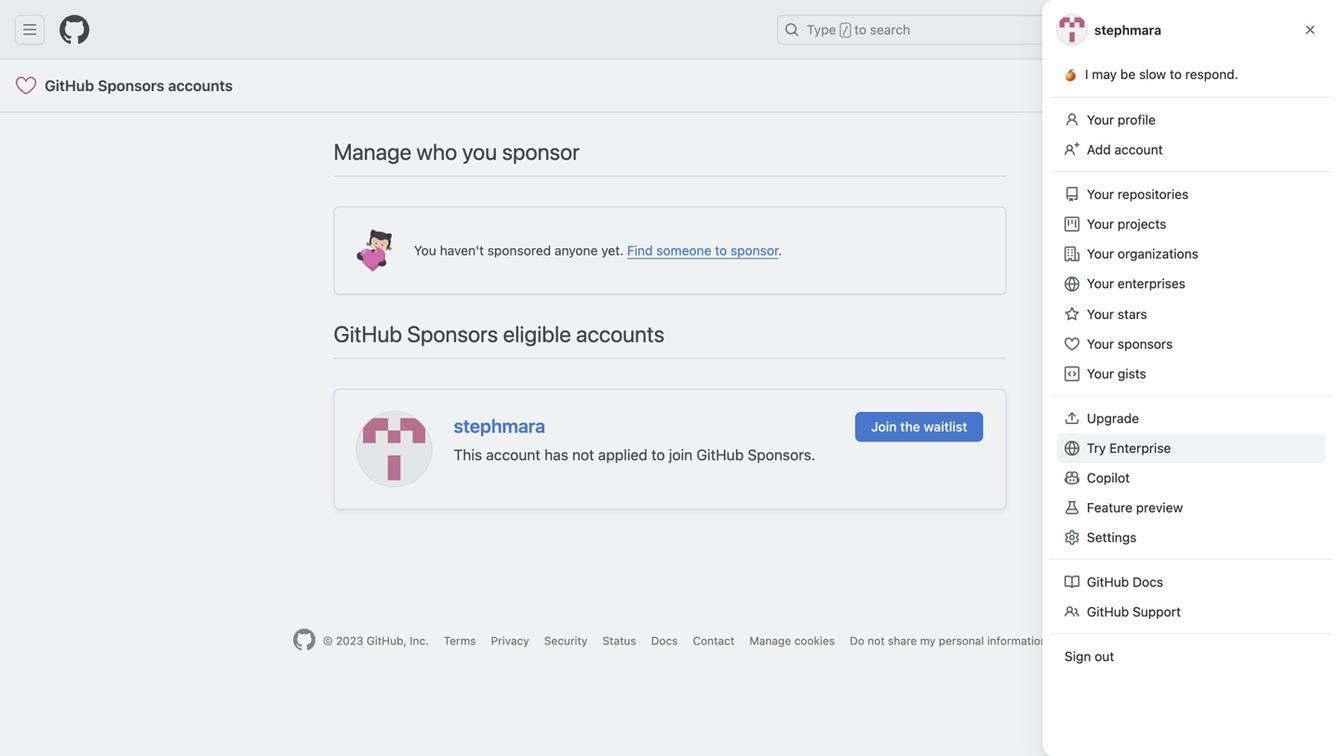 Task type: vqa. For each thing, say whether or not it's contained in the screenshot.
the left activity
no



Task type: locate. For each thing, give the bounding box(es) containing it.
upgrade link
[[1058, 404, 1326, 434]]

1 horizontal spatial sponsors
[[407, 321, 498, 347]]

waitlist
[[924, 419, 968, 435]]

sponsor
[[502, 139, 580, 165], [731, 243, 779, 258]]

© 2023 github, inc.
[[323, 635, 429, 648]]

github
[[45, 77, 94, 95], [334, 321, 402, 347], [697, 446, 744, 464], [1088, 575, 1130, 590], [1088, 605, 1130, 620]]

the
[[901, 419, 921, 435]]

5 your from the top
[[1088, 276, 1115, 291]]

0 vertical spatial not
[[572, 446, 595, 464]]

0 horizontal spatial sponsors
[[98, 77, 164, 95]]

docs
[[1133, 575, 1164, 590], [651, 635, 678, 648]]

your inside "your stars" 'link'
[[1088, 307, 1115, 322]]

privacy
[[491, 635, 530, 648]]

github inside stephmara this account has not applied to join github sponsors.
[[697, 446, 744, 464]]

7 your from the top
[[1088, 337, 1115, 352]]

join the waitlist button
[[856, 412, 984, 442]]

docs right status
[[651, 635, 678, 648]]

settings
[[1088, 530, 1137, 546]]

status link
[[603, 635, 637, 648]]

out
[[1095, 649, 1115, 665]]

your inside your profile link
[[1088, 112, 1115, 128]]

account
[[1115, 142, 1163, 157], [486, 446, 541, 464]]

type / to search
[[807, 22, 911, 37]]

your sponsors link
[[1058, 330, 1326, 359]]

2 your from the top
[[1088, 187, 1115, 202]]

your sponsors
[[1088, 337, 1173, 352]]

close image
[[1304, 22, 1318, 37]]

0 vertical spatial sponsors
[[98, 77, 164, 95]]

not right do
[[868, 635, 885, 648]]

your for your organizations
[[1088, 246, 1115, 262]]

try enterprise
[[1088, 441, 1172, 456]]

projects
[[1118, 216, 1167, 232]]

add
[[1088, 142, 1112, 157]]

security
[[544, 635, 588, 648]]

account down "profile"
[[1115, 142, 1163, 157]]

0 vertical spatial stephmara
[[1095, 22, 1162, 37]]

manage inside manage cookies button
[[750, 635, 792, 648]]

to right slow
[[1170, 67, 1182, 82]]

your left projects
[[1088, 216, 1115, 232]]

not right has at the bottom
[[572, 446, 595, 464]]

sponsor right you
[[502, 139, 580, 165]]

your profile link
[[1058, 105, 1326, 135]]

your up your stars
[[1088, 276, 1115, 291]]

0 vertical spatial manage
[[334, 139, 412, 165]]

your gists
[[1088, 366, 1147, 382]]

stephmara up be
[[1095, 22, 1162, 37]]

1 vertical spatial stephmara
[[454, 415, 546, 437]]

2023
[[336, 635, 364, 648]]

your projects
[[1088, 216, 1167, 232]]

1 horizontal spatial account
[[1115, 142, 1163, 157]]

status
[[603, 635, 637, 648]]

you haven't sponsored anyone yet. find someone to sponsor .
[[414, 243, 782, 258]]

0 horizontal spatial docs
[[651, 635, 678, 648]]

not
[[572, 446, 595, 464], [868, 635, 885, 648]]

github docs
[[1088, 575, 1164, 590]]

your up your gists
[[1088, 337, 1115, 352]]

1 horizontal spatial manage
[[750, 635, 792, 648]]

manage for manage who you sponsor
[[334, 139, 412, 165]]

your
[[1088, 112, 1115, 128], [1088, 187, 1115, 202], [1088, 216, 1115, 232], [1088, 246, 1115, 262], [1088, 276, 1115, 291], [1088, 307, 1115, 322], [1088, 337, 1115, 352], [1088, 366, 1115, 382]]

your down your projects
[[1088, 246, 1115, 262]]

1 vertical spatial account
[[486, 446, 541, 464]]

1 horizontal spatial docs
[[1133, 575, 1164, 590]]

4 your from the top
[[1088, 246, 1115, 262]]

1 vertical spatial not
[[868, 635, 885, 648]]

your repositories link
[[1058, 180, 1326, 209]]

0 vertical spatial account
[[1115, 142, 1163, 157]]

account down stephmara link
[[486, 446, 541, 464]]

accounts
[[168, 77, 233, 95], [576, 321, 665, 347]]

sponsors
[[98, 77, 164, 95], [407, 321, 498, 347]]

support
[[1133, 605, 1182, 620]]

plus image
[[1135, 22, 1150, 37]]

you
[[462, 139, 497, 165]]

manage left cookies
[[750, 635, 792, 648]]

your for your stars
[[1088, 307, 1115, 322]]

stephmara inside stephmara this account has not applied to join github sponsors.
[[454, 415, 546, 437]]

someone
[[657, 243, 712, 258]]

sponsor right the "someone"
[[731, 243, 779, 258]]

docs inside dialog
[[1133, 575, 1164, 590]]

0 horizontal spatial stephmara
[[454, 415, 546, 437]]

1 vertical spatial accounts
[[576, 321, 665, 347]]

0 horizontal spatial manage
[[334, 139, 412, 165]]

not inside stephmara this account has not applied to join github sponsors.
[[572, 446, 595, 464]]

1 horizontal spatial accounts
[[576, 321, 665, 347]]

stephmara for stephmara
[[1095, 22, 1162, 37]]

1 horizontal spatial sponsor
[[731, 243, 779, 258]]

dialog
[[1043, 0, 1341, 757]]

0 vertical spatial docs
[[1133, 575, 1164, 590]]

to right /
[[855, 22, 867, 37]]

1 your from the top
[[1088, 112, 1115, 128]]

1 horizontal spatial not
[[868, 635, 885, 648]]

inc.
[[410, 635, 429, 648]]

to inside stephmara this account has not applied to join github sponsors.
[[652, 446, 665, 464]]

your inside your enterprises link
[[1088, 276, 1115, 291]]

github for github support
[[1088, 605, 1130, 620]]

docs up support
[[1133, 575, 1164, 590]]

1 vertical spatial manage
[[750, 635, 792, 648]]

your up add
[[1088, 112, 1115, 128]]

copilot
[[1088, 471, 1130, 486]]

your inside your gists link
[[1088, 366, 1115, 382]]

your inside 'your sponsors' link
[[1088, 337, 1115, 352]]

this
[[454, 446, 482, 464]]

preview
[[1137, 500, 1184, 516]]

your left gists
[[1088, 366, 1115, 382]]

sponsors for eligible
[[407, 321, 498, 347]]

manage
[[334, 139, 412, 165], [750, 635, 792, 648]]

find
[[627, 243, 653, 258]]

account inside stephmara this account has not applied to join github sponsors.
[[486, 446, 541, 464]]

your enterprises link
[[1058, 269, 1326, 300]]

your up your projects
[[1088, 187, 1115, 202]]

stephmara up this
[[454, 415, 546, 437]]

feature preview
[[1088, 500, 1184, 516]]

your inside your repositories link
[[1088, 187, 1115, 202]]

haven't
[[440, 243, 484, 258]]

8 your from the top
[[1088, 366, 1115, 382]]

docs link
[[651, 635, 678, 648]]

your gists link
[[1058, 359, 1326, 389]]

your inside your projects link
[[1088, 216, 1115, 232]]

3 your from the top
[[1088, 216, 1115, 232]]

0 horizontal spatial not
[[572, 446, 595, 464]]

join the waitlist
[[872, 419, 968, 435]]

stephmara for stephmara this account has not applied to join github sponsors.
[[454, 415, 546, 437]]

has
[[545, 446, 569, 464]]

sponsored
[[488, 243, 551, 258]]

your left stars
[[1088, 307, 1115, 322]]

1 horizontal spatial stephmara
[[1095, 22, 1162, 37]]

your stars link
[[1058, 300, 1326, 330]]

0 horizontal spatial account
[[486, 446, 541, 464]]

stephmara
[[1095, 22, 1162, 37], [454, 415, 546, 437]]

slow
[[1140, 67, 1167, 82]]

0 vertical spatial sponsor
[[502, 139, 580, 165]]

to left the join
[[652, 446, 665, 464]]

sign
[[1065, 649, 1092, 665]]

sponsors for accounts
[[98, 77, 164, 95]]

your inside your organizations link
[[1088, 246, 1115, 262]]

6 your from the top
[[1088, 307, 1115, 322]]

sponsors.
[[748, 446, 816, 464]]

do not share my personal information
[[850, 635, 1048, 648]]

0 vertical spatial accounts
[[168, 77, 233, 95]]

not inside button
[[868, 635, 885, 648]]

1 vertical spatial sponsors
[[407, 321, 498, 347]]

upgrade
[[1088, 411, 1140, 426]]

terms
[[444, 635, 476, 648]]

manage left who
[[334, 139, 412, 165]]



Task type: describe. For each thing, give the bounding box(es) containing it.
your enterprises
[[1088, 276, 1186, 291]]

i may be slow to respond.
[[1086, 67, 1239, 82]]

your projects link
[[1058, 209, 1326, 239]]

sign out link
[[1058, 642, 1326, 672]]

contact
[[693, 635, 735, 648]]

your for your profile
[[1088, 112, 1115, 128]]

dialog containing stephmara
[[1043, 0, 1341, 757]]

1 vertical spatial docs
[[651, 635, 678, 648]]

terms link
[[444, 635, 476, 648]]

to inside button
[[1170, 67, 1182, 82]]

privacy link
[[491, 635, 530, 648]]

stephmara link
[[454, 415, 546, 437]]

personal
[[939, 635, 985, 648]]

manage cookies
[[750, 635, 835, 648]]

settings link
[[1058, 523, 1326, 553]]

your for your sponsors
[[1088, 337, 1115, 352]]

github support link
[[1058, 598, 1326, 628]]

organizations
[[1118, 246, 1199, 262]]

profile
[[1118, 112, 1156, 128]]

your for your repositories
[[1088, 187, 1115, 202]]

repositories
[[1118, 187, 1189, 202]]

github sponsors eligible accounts
[[334, 321, 665, 347]]

my
[[921, 635, 936, 648]]

eligible
[[503, 321, 571, 347]]

sign out
[[1065, 649, 1115, 665]]

.
[[779, 243, 782, 258]]

find someone to sponsor link
[[627, 243, 779, 258]]

1 vertical spatial sponsor
[[731, 243, 779, 258]]

sponsors
[[1118, 337, 1173, 352]]

i may be slow to respond. button
[[1058, 60, 1326, 90]]

github for github sponsors eligible accounts
[[334, 321, 402, 347]]

to right the "someone"
[[715, 243, 727, 258]]

may
[[1093, 67, 1117, 82]]

github docs link
[[1058, 568, 1326, 598]]

enterprises
[[1118, 276, 1186, 291]]

copilot link
[[1058, 464, 1326, 493]]

github sponsors accounts
[[45, 77, 233, 95]]

search
[[870, 22, 911, 37]]

your repositories
[[1088, 187, 1189, 202]]

©
[[323, 635, 333, 648]]

your organizations link
[[1058, 239, 1326, 269]]

do not share my personal information button
[[850, 633, 1048, 650]]

your stars
[[1088, 307, 1148, 322]]

feature preview button
[[1058, 493, 1326, 523]]

gists
[[1118, 366, 1147, 382]]

cookies
[[795, 635, 835, 648]]

github support
[[1088, 605, 1182, 620]]

do
[[850, 635, 865, 648]]

github for github sponsors accounts
[[45, 77, 94, 95]]

manage for manage cookies
[[750, 635, 792, 648]]

manage cookies button
[[750, 633, 835, 650]]

your for your projects
[[1088, 216, 1115, 232]]

security link
[[544, 635, 588, 648]]

0 horizontal spatial accounts
[[168, 77, 233, 95]]

enterprise
[[1110, 441, 1172, 456]]

your organizations
[[1088, 246, 1199, 262]]

0 horizontal spatial sponsor
[[502, 139, 580, 165]]

@stephmara image
[[357, 412, 432, 487]]

try enterprise link
[[1058, 434, 1326, 464]]

be
[[1121, 67, 1136, 82]]

you
[[414, 243, 437, 258]]

stephmara this account has not applied to join github sponsors.
[[454, 415, 816, 464]]

github,
[[367, 635, 407, 648]]

contact link
[[693, 635, 735, 648]]

heart image
[[15, 74, 37, 97]]

your profile
[[1088, 112, 1156, 128]]

join
[[872, 419, 897, 435]]

your for your gists
[[1088, 366, 1115, 382]]

your for your enterprises
[[1088, 276, 1115, 291]]

homepage image
[[293, 629, 315, 652]]

triangle down image
[[1154, 21, 1169, 36]]

applied
[[598, 446, 648, 464]]

add account link
[[1058, 135, 1326, 165]]

manage who you sponsor
[[334, 139, 580, 165]]

yet.
[[602, 243, 624, 258]]

type
[[807, 22, 837, 37]]

respond.
[[1186, 67, 1239, 82]]

anyone
[[555, 243, 598, 258]]

share
[[888, 635, 917, 648]]

who
[[417, 139, 457, 165]]

join
[[669, 446, 693, 464]]

information
[[988, 635, 1048, 648]]

stars
[[1118, 307, 1148, 322]]

feature
[[1088, 500, 1133, 516]]

command palette image
[[1081, 22, 1096, 37]]

homepage image
[[60, 15, 89, 45]]

github for github docs
[[1088, 575, 1130, 590]]

account inside dialog
[[1115, 142, 1163, 157]]

try
[[1088, 441, 1107, 456]]



